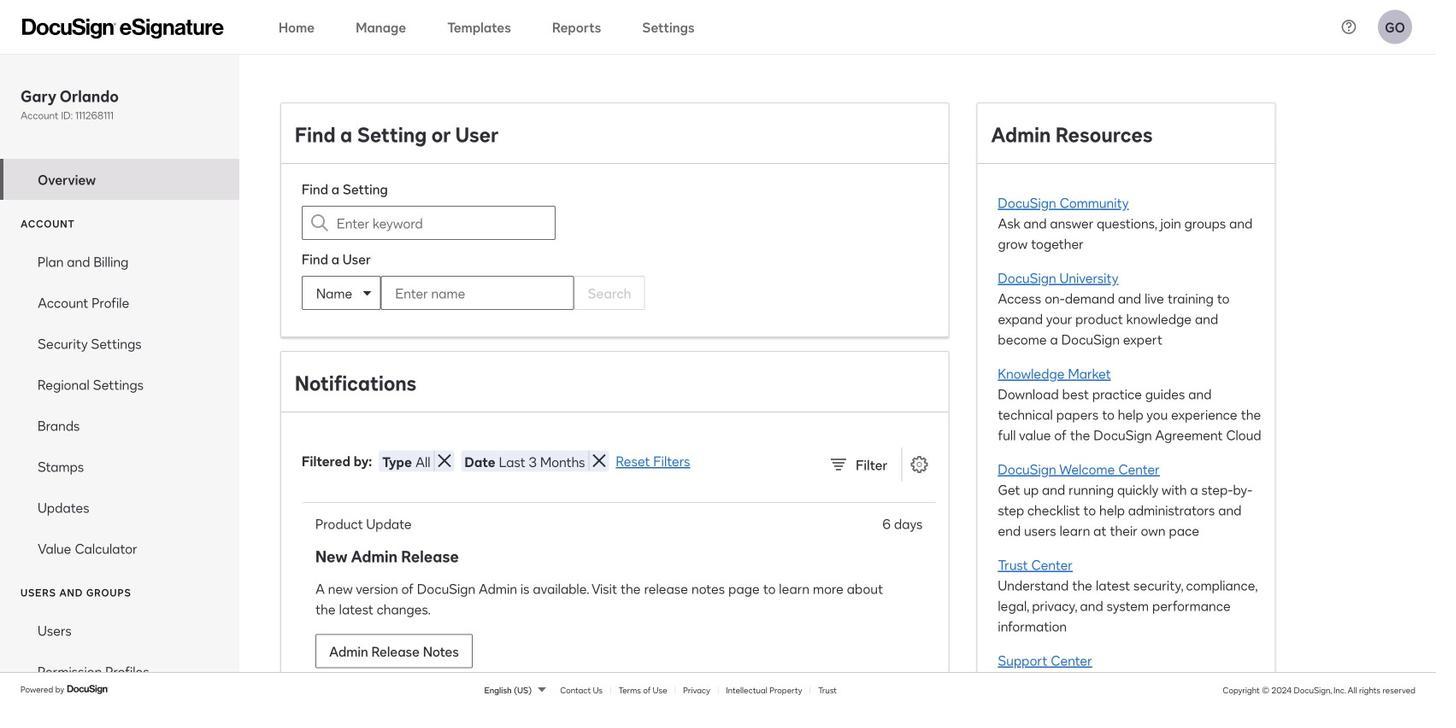 Task type: describe. For each thing, give the bounding box(es) containing it.
users and groups element
[[0, 610, 239, 708]]

Enter name text field
[[382, 277, 539, 309]]

docusign admin image
[[22, 18, 224, 39]]



Task type: locate. For each thing, give the bounding box(es) containing it.
Enter keyword text field
[[337, 207, 521, 239]]

account element
[[0, 241, 239, 569]]

docusign image
[[67, 683, 110, 697]]



Task type: vqa. For each thing, say whether or not it's contained in the screenshot.
tab list on the top of the page
no



